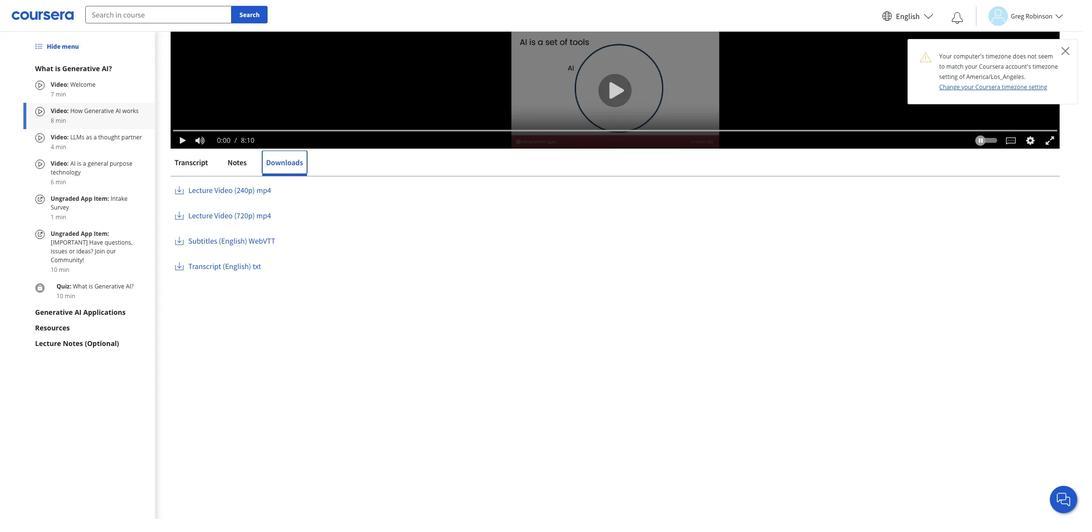 Task type: vqa. For each thing, say whether or not it's contained in the screenshot.


Task type: locate. For each thing, give the bounding box(es) containing it.
transcript down the play icon
[[175, 157, 208, 167]]

mp4 right (240p)
[[257, 185, 271, 195]]

0 vertical spatial lecture
[[188, 185, 213, 195]]

2 horizontal spatial is
[[89, 282, 93, 291]]

min inside quiz: what is generative ai? 10 min
[[65, 292, 75, 300]]

0 horizontal spatial works
[[122, 107, 139, 115]]

have
[[89, 238, 103, 247]]

search
[[239, 10, 260, 19]]

min right 8
[[56, 117, 66, 125]]

10 down the "quiz:"
[[57, 292, 63, 300]]

1 vertical spatial coursera
[[976, 83, 1000, 91]]

what right the "quiz:"
[[73, 282, 87, 291]]

lecture video (720p) mp4
[[188, 211, 271, 220]]

1 vertical spatial app
[[81, 230, 92, 238]]

ai is a general purpose technology
[[51, 159, 132, 176]]

2 vertical spatial timezone
[[1002, 83, 1027, 91]]

1 vertical spatial ungraded
[[51, 230, 79, 238]]

related lecture content tabs tab list
[[171, 151, 1060, 176]]

ideas?
[[76, 247, 93, 255]]

video: up 8
[[51, 107, 69, 115]]

a
[[93, 133, 97, 141], [83, 159, 86, 168]]

video
[[214, 185, 233, 195], [214, 211, 233, 220]]

ungraded app item: [important] have questions, issues or ideas? join our community! 10 min
[[51, 230, 133, 274]]

welcome
[[70, 80, 95, 89]]

2 video from the top
[[214, 211, 233, 220]]

video left (240p)
[[214, 185, 233, 195]]

search button
[[232, 6, 267, 23]]

item:
[[94, 195, 109, 203], [94, 230, 109, 238]]

video: up 4
[[51, 133, 69, 141]]

a left general
[[83, 159, 86, 168]]

notes down resources dropdown button
[[63, 339, 83, 348]]

1 horizontal spatial notes
[[228, 157, 247, 167]]

lecture video (720p) mp4 link
[[175, 211, 271, 222]]

video: for 8 min
[[51, 107, 69, 115]]

timezone
[[986, 52, 1011, 60], [1033, 62, 1058, 71], [1002, 83, 1027, 91]]

0:00 / 8:10
[[217, 135, 254, 145]]

chat with us image
[[1056, 492, 1072, 508]]

1 ungraded from the top
[[51, 195, 79, 203]]

lecture inside dropdown button
[[35, 339, 61, 348]]

3 video: from the top
[[51, 133, 69, 141]]

0 vertical spatial how
[[70, 107, 83, 115]]

2 ungraded from the top
[[51, 230, 79, 238]]

quiz: what is generative ai? 10 min
[[57, 282, 134, 300]]

seem
[[1038, 52, 1053, 60]]

1 item: from the top
[[94, 195, 109, 203]]

works inside video: how generative ai works 8 min
[[122, 107, 139, 115]]

ungraded up [important]
[[51, 230, 79, 238]]

lecture
[[188, 185, 213, 195], [188, 211, 213, 220], [35, 339, 61, 348]]

ungraded for ungraded app item:
[[51, 195, 79, 203]]

setting
[[939, 73, 958, 81], [1029, 83, 1047, 91]]

ai inside dropdown button
[[75, 308, 82, 317]]

1 vertical spatial a
[[83, 159, 86, 168]]

generative ai applications
[[35, 308, 126, 317]]

4
[[51, 143, 54, 151]]

intake survey
[[51, 195, 128, 212]]

1 vertical spatial is
[[77, 159, 81, 168]]

1 mp4 from the top
[[257, 185, 271, 195]]

lecture down resources
[[35, 339, 61, 348]]

2 vertical spatial lecture
[[35, 339, 61, 348]]

1 vertical spatial transcript
[[188, 261, 221, 271]]

0 horizontal spatial what
[[35, 64, 53, 73]]

ungraded up survey on the left top of page
[[51, 195, 79, 203]]

6 min
[[51, 178, 66, 186]]

mp4
[[257, 185, 271, 195], [257, 211, 271, 220]]

locked image
[[35, 283, 45, 293]]

1 horizontal spatial how
[[171, 130, 197, 148]]

timezone down seem
[[1033, 62, 1058, 71]]

transcript down subtitles
[[188, 261, 221, 271]]

1 horizontal spatial ai?
[[126, 282, 134, 291]]

ai up thought on the left top
[[116, 107, 121, 115]]

coursera down america/los_angeles.
[[976, 83, 1000, 91]]

timezone up america/los_angeles.
[[986, 52, 1011, 60]]

quiz:
[[57, 282, 71, 291]]

0 vertical spatial 10
[[51, 266, 57, 274]]

generative inside quiz: what is generative ai? 10 min
[[95, 282, 124, 291]]

2 vertical spatial is
[[89, 282, 93, 291]]

english
[[896, 11, 920, 21]]

app up have
[[81, 230, 92, 238]]

generative ai applications button
[[35, 308, 144, 317]]

video: inside video: welcome 7 min
[[51, 80, 69, 89]]

0 vertical spatial works
[[122, 107, 139, 115]]

join
[[95, 247, 105, 255]]

works up partner
[[122, 107, 139, 115]]

[important]
[[51, 238, 88, 247]]

0 horizontal spatial setting
[[939, 73, 958, 81]]

notes down /
[[228, 157, 247, 167]]

generative inside what is generative ai? dropdown button
[[62, 64, 100, 73]]

item: up have
[[94, 230, 109, 238]]

1 vertical spatial notes
[[63, 339, 83, 348]]

is up generative ai applications dropdown button
[[89, 282, 93, 291]]

video: up 7
[[51, 80, 69, 89]]

save note
[[1019, 134, 1052, 144]]

is inside dropdown button
[[55, 64, 61, 73]]

thought
[[98, 133, 120, 141]]

(720p)
[[234, 211, 255, 220]]

how up transcript button
[[171, 130, 197, 148]]

what is generative ai?
[[35, 64, 112, 73]]

ungraded inside ungraded app item: [important] have questions, issues or ideas? join our community! 10 min
[[51, 230, 79, 238]]

min down the "quiz:"
[[65, 292, 75, 300]]

(english) down lecture video (720p) mp4 on the left of page
[[219, 236, 247, 246]]

ai
[[116, 107, 121, 115], [266, 130, 277, 148], [70, 159, 76, 168], [75, 308, 82, 317]]

0 vertical spatial transcript
[[175, 157, 208, 167]]

intake
[[111, 195, 128, 203]]

app
[[81, 195, 92, 203], [81, 230, 92, 238]]

1 video: from the top
[[51, 80, 69, 89]]

show notifications image
[[952, 12, 963, 24]]

greg robinson
[[1011, 11, 1053, 20]]

account's
[[1006, 62, 1031, 71]]

app down 'ai is a general purpose technology' at top left
[[81, 195, 92, 203]]

10 inside quiz: what is generative ai? 10 min
[[57, 292, 63, 300]]

1 vertical spatial item:
[[94, 230, 109, 238]]

robinson
[[1026, 11, 1053, 20]]

what
[[35, 64, 53, 73], [73, 282, 87, 291]]

is up technology
[[77, 159, 81, 168]]

0 vertical spatial item:
[[94, 195, 109, 203]]

0 horizontal spatial notes
[[63, 339, 83, 348]]

1 horizontal spatial is
[[77, 159, 81, 168]]

1 horizontal spatial works
[[280, 130, 315, 148]]

(english) left txt
[[223, 261, 251, 271]]

setting up change
[[939, 73, 958, 81]]

note
[[1037, 134, 1052, 144]]

item: inside ungraded app item: [important] have questions, issues or ideas? join our community! 10 min
[[94, 230, 109, 238]]

greg
[[1011, 11, 1024, 20]]

ai?
[[102, 64, 112, 73], [126, 282, 134, 291]]

or
[[69, 247, 75, 255]]

warning image
[[920, 51, 932, 63]]

how down video: welcome 7 min
[[70, 107, 83, 115]]

0 horizontal spatial how
[[70, 107, 83, 115]]

timezone down the account's
[[1002, 83, 1027, 91]]

1 vertical spatial setting
[[1029, 83, 1047, 91]]

(english)
[[219, 236, 247, 246], [223, 261, 251, 271]]

notes inside lecture notes (optional) dropdown button
[[63, 339, 83, 348]]

lecture up subtitles
[[188, 211, 213, 220]]

our
[[106, 247, 116, 255]]

is down hide menu 'button'
[[55, 64, 61, 73]]

0 vertical spatial video
[[214, 185, 233, 195]]

ai right 8:10
[[266, 130, 277, 148]]

setting down the account's
[[1029, 83, 1047, 91]]

1 horizontal spatial setting
[[1029, 83, 1047, 91]]

your
[[965, 62, 978, 71], [962, 83, 974, 91]]

video: inside video: how generative ai works 8 min
[[51, 107, 69, 115]]

0:00
[[217, 135, 231, 145]]

transcript
[[175, 157, 208, 167], [188, 261, 221, 271]]

0 horizontal spatial a
[[83, 159, 86, 168]]

0 vertical spatial (english)
[[219, 236, 247, 246]]

min right 1 on the top
[[56, 213, 66, 221]]

ai? inside quiz: what is generative ai? 10 min
[[126, 282, 134, 291]]

video: up technology
[[51, 159, 70, 168]]

0 vertical spatial app
[[81, 195, 92, 203]]

1 vertical spatial ai?
[[126, 282, 134, 291]]

is inside 'ai is a general purpose technology'
[[77, 159, 81, 168]]

0 vertical spatial ai?
[[102, 64, 112, 73]]

0 vertical spatial setting
[[939, 73, 958, 81]]

mp4 for lecture video (720p) mp4
[[257, 211, 271, 220]]

min down community!
[[59, 266, 69, 274]]

1 vertical spatial your
[[962, 83, 974, 91]]

item: left intake
[[94, 195, 109, 203]]

0 vertical spatial ungraded
[[51, 195, 79, 203]]

does
[[1013, 52, 1026, 60]]

0 vertical spatial mp4
[[257, 185, 271, 195]]

0 vertical spatial a
[[93, 133, 97, 141]]

min right 7
[[56, 90, 66, 98]]

app for ungraded app item: [important] have questions, issues or ideas? join our community! 10 min
[[81, 230, 92, 238]]

transcript inside button
[[175, 157, 208, 167]]

app for ungraded app item:
[[81, 195, 92, 203]]

1 vertical spatial lecture
[[188, 211, 213, 220]]

save
[[1019, 134, 1035, 144]]

coursera
[[979, 62, 1004, 71], [976, 83, 1000, 91]]

works up downloads
[[280, 130, 315, 148]]

1 app from the top
[[81, 195, 92, 203]]

0 vertical spatial notes
[[228, 157, 247, 167]]

1 vertical spatial what
[[73, 282, 87, 291]]

2 mp4 from the top
[[257, 211, 271, 220]]

2 app from the top
[[81, 230, 92, 238]]

(240p)
[[234, 185, 255, 195]]

your down computer's
[[965, 62, 978, 71]]

a right as
[[93, 133, 97, 141]]

subtitles (english) webvtt
[[188, 236, 275, 246]]

1 vertical spatial mp4
[[257, 211, 271, 220]]

2 item: from the top
[[94, 230, 109, 238]]

10 down community!
[[51, 266, 57, 274]]

is
[[55, 64, 61, 73], [77, 159, 81, 168], [89, 282, 93, 291]]

coursera up america/los_angeles.
[[979, 62, 1004, 71]]

1 horizontal spatial what
[[73, 282, 87, 291]]

what down hide
[[35, 64, 53, 73]]

mp4 right (720p)
[[257, 211, 271, 220]]

a inside the video: llms as a thought partner 4 min
[[93, 133, 97, 141]]

not
[[1028, 52, 1037, 60]]

video for (720p)
[[214, 211, 233, 220]]

1 vertical spatial 10
[[57, 292, 63, 300]]

2 video: from the top
[[51, 107, 69, 115]]

your down of
[[962, 83, 974, 91]]

1 vertical spatial (english)
[[223, 261, 251, 271]]

min right 4
[[56, 143, 66, 151]]

1 horizontal spatial a
[[93, 133, 97, 141]]

questions,
[[105, 238, 133, 247]]

ai up resources dropdown button
[[75, 308, 82, 317]]

app inside ungraded app item: [important] have questions, issues or ideas? join our community! 10 min
[[81, 230, 92, 238]]

item: for ungraded app item: [important] have questions, issues or ideas? join our community! 10 min
[[94, 230, 109, 238]]

0 vertical spatial what
[[35, 64, 53, 73]]

ai up technology
[[70, 159, 76, 168]]

1 vertical spatial works
[[280, 130, 315, 148]]

0 vertical spatial is
[[55, 64, 61, 73]]

ungraded app item:
[[51, 195, 111, 203]]

0 horizontal spatial is
[[55, 64, 61, 73]]

1 vertical spatial video
[[214, 211, 233, 220]]

0 horizontal spatial ai?
[[102, 64, 112, 73]]

mp4 inside lecture video (720p) mp4 link
[[257, 211, 271, 220]]

change your coursera timezone setting link
[[939, 83, 1047, 91]]

mp4 inside lecture video (240p) mp4 link
[[257, 185, 271, 195]]

lecture down transcript button
[[188, 185, 213, 195]]

ungraded
[[51, 195, 79, 203], [51, 230, 79, 238]]

downloads
[[266, 157, 303, 167]]

1 video from the top
[[214, 185, 233, 195]]

video left (720p)
[[214, 211, 233, 220]]

video: inside the video: llms as a thought partner 4 min
[[51, 133, 69, 141]]

how
[[70, 107, 83, 115], [171, 130, 197, 148]]



Task type: describe. For each thing, give the bounding box(es) containing it.
1 min
[[51, 213, 66, 221]]

resources
[[35, 323, 70, 332]]

a inside 'ai is a general purpose technology'
[[83, 159, 86, 168]]

lecture for lecture video (240p) mp4
[[188, 185, 213, 195]]

menu
[[62, 42, 79, 51]]

8 minutes 10 seconds element
[[241, 135, 254, 145]]

ai inside 'ai is a general purpose technology'
[[70, 159, 76, 168]]

coursera image
[[12, 8, 74, 24]]

video for (240p)
[[214, 185, 233, 195]]

resources button
[[35, 323, 144, 333]]

video: welcome 7 min
[[51, 80, 95, 98]]

transcript for transcript
[[175, 157, 208, 167]]

10 inside ungraded app item: [important] have questions, issues or ideas? join our community! 10 min
[[51, 266, 57, 274]]

community!
[[51, 256, 84, 264]]

greg robinson button
[[976, 6, 1063, 26]]

0 vertical spatial coursera
[[979, 62, 1004, 71]]

0 vertical spatial your
[[965, 62, 978, 71]]

video: llms as a thought partner 4 min
[[51, 133, 142, 151]]

video: for 7 min
[[51, 80, 69, 89]]

partner
[[121, 133, 142, 141]]

lecture video (240p) mp4
[[188, 185, 271, 195]]

play image
[[178, 136, 188, 144]]

what is generative ai? button
[[35, 64, 144, 74]]

subtitles (english) webvtt link
[[175, 236, 275, 248]]

✕ button
[[1061, 42, 1070, 59]]

general
[[88, 159, 108, 168]]

1
[[51, 213, 54, 221]]

8
[[51, 117, 54, 125]]

min inside the video: llms as a thought partner 4 min
[[56, 143, 66, 151]]

webvtt
[[249, 236, 275, 246]]

transcript button
[[171, 151, 212, 174]]

lecture for lecture video (720p) mp4
[[188, 211, 213, 220]]

Search in course text field
[[85, 6, 232, 23]]

lecture video (240p) mp4 link
[[175, 185, 271, 197]]

8:10
[[241, 135, 254, 145]]

llms
[[70, 133, 84, 141]]

mute image
[[194, 135, 206, 145]]

/
[[235, 135, 237, 145]]

(english) for subtitles
[[219, 236, 247, 246]]

generative inside video: how generative ai works 8 min
[[84, 107, 114, 115]]

to
[[939, 62, 945, 71]]

hide menu button
[[31, 38, 83, 55]]

4 video: from the top
[[51, 159, 70, 168]]

✕
[[1061, 42, 1070, 59]]

6
[[51, 178, 54, 186]]

(english) for transcript
[[223, 261, 251, 271]]

hide
[[47, 42, 61, 51]]

save note button
[[998, 127, 1060, 151]]

america/los_angeles.
[[966, 73, 1026, 81]]

change
[[939, 83, 960, 91]]

mp4 for lecture video (240p) mp4
[[257, 185, 271, 195]]

computer's
[[954, 52, 985, 60]]

match
[[947, 62, 964, 71]]

hide menu
[[47, 42, 79, 51]]

lecture notes (optional) button
[[35, 339, 144, 349]]

transcript for transcript (english) txt
[[188, 261, 221, 271]]

transcript (english) txt link
[[175, 261, 261, 273]]

english button
[[879, 0, 937, 32]]

min right the '6'
[[56, 178, 66, 186]]

(optional)
[[85, 339, 119, 348]]

how generative ai works
[[171, 130, 315, 148]]

min inside video: welcome 7 min
[[56, 90, 66, 98]]

is inside quiz: what is generative ai? 10 min
[[89, 282, 93, 291]]

1 vertical spatial timezone
[[1033, 62, 1058, 71]]

lecture notes (optional)
[[35, 339, 119, 348]]

how inside video: how generative ai works 8 min
[[70, 107, 83, 115]]

is for what
[[55, 64, 61, 73]]

your
[[939, 52, 952, 60]]

applications
[[83, 308, 126, 317]]

purpose
[[110, 159, 132, 168]]

your computer's timezone does not seem to match your coursera account's timezone setting of america/los_angeles. change your coursera timezone setting
[[939, 52, 1058, 91]]

generative inside generative ai applications dropdown button
[[35, 308, 73, 317]]

ungraded for ungraded app item: [important] have questions, issues or ideas? join our community! 10 min
[[51, 230, 79, 238]]

full screen image
[[1044, 135, 1056, 145]]

as
[[86, 133, 92, 141]]

ai? inside dropdown button
[[102, 64, 112, 73]]

of
[[959, 73, 965, 81]]

1 vertical spatial how
[[171, 130, 197, 148]]

notes inside notes button
[[228, 157, 247, 167]]

issues
[[51, 247, 67, 255]]

lecture for lecture notes (optional)
[[35, 339, 61, 348]]

item: for ungraded app item:
[[94, 195, 109, 203]]

video: how generative ai works 8 min
[[51, 107, 139, 125]]

transcript (english) txt
[[188, 261, 261, 271]]

7
[[51, 90, 54, 98]]

survey
[[51, 203, 69, 212]]

technology
[[51, 168, 81, 176]]

min inside video: how generative ai works 8 min
[[56, 117, 66, 125]]

min inside ungraded app item: [important] have questions, issues or ideas? join our community! 10 min
[[59, 266, 69, 274]]

what inside what is generative ai? dropdown button
[[35, 64, 53, 73]]

ai inside video: how generative ai works 8 min
[[116, 107, 121, 115]]

txt
[[253, 261, 261, 271]]

notes button
[[224, 151, 251, 174]]

0 minutes 0 seconds element
[[217, 135, 231, 145]]

downloads button
[[262, 151, 307, 174]]

0 vertical spatial timezone
[[986, 52, 1011, 60]]

timezone mismatch warning modal dialog
[[908, 39, 1078, 104]]

subtitles
[[188, 236, 217, 246]]

is for ai
[[77, 159, 81, 168]]

video: for 4 min
[[51, 133, 69, 141]]

what inside quiz: what is generative ai? 10 min
[[73, 282, 87, 291]]



